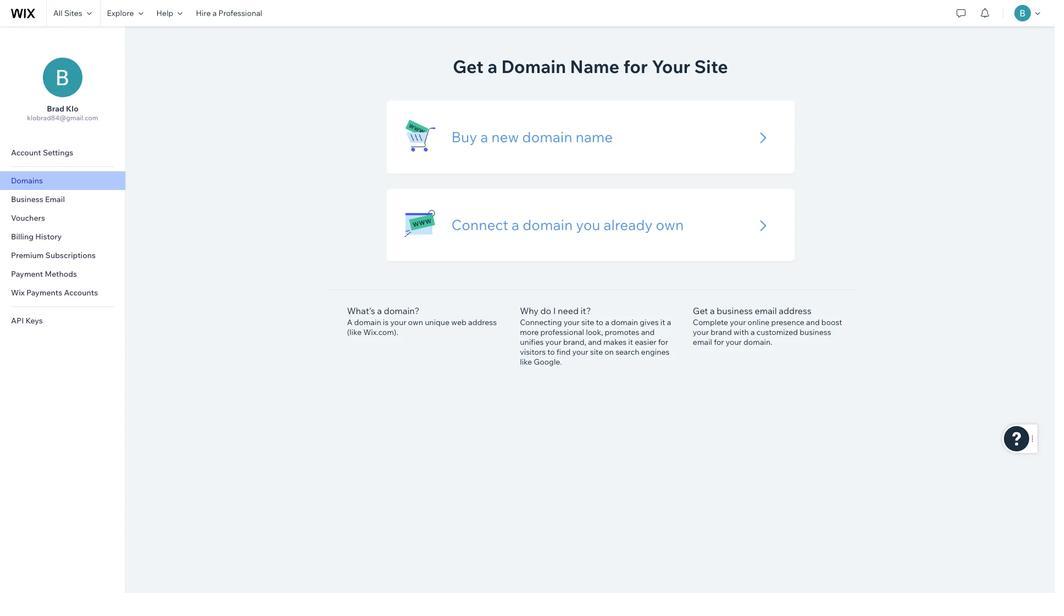 Task type: vqa. For each thing, say whether or not it's contained in the screenshot.
Subscriptions
yes



Task type: locate. For each thing, give the bounding box(es) containing it.
sites
[[64, 8, 82, 18]]

domains link
[[0, 171, 125, 190]]

business email link
[[0, 190, 125, 209]]

api keys
[[11, 316, 43, 326]]

business
[[11, 195, 43, 204]]

vouchers
[[11, 213, 45, 223]]

explore
[[107, 8, 134, 18]]

methods
[[45, 269, 77, 279]]

account settings
[[11, 148, 73, 158]]

settings
[[43, 148, 73, 158]]

email
[[45, 195, 65, 204]]

premium subscriptions link
[[0, 246, 125, 265]]

domains
[[11, 176, 43, 186]]

wix payments accounts link
[[0, 284, 125, 302]]

api keys link
[[0, 312, 125, 330]]

premium subscriptions
[[11, 251, 96, 261]]

account
[[11, 148, 41, 158]]

payment methods link
[[0, 265, 125, 284]]

keys
[[26, 316, 43, 326]]

professional
[[218, 8, 262, 18]]

a
[[213, 8, 217, 18]]

help
[[156, 8, 173, 18]]

payment methods
[[11, 269, 77, 279]]

api
[[11, 316, 24, 326]]

help button
[[150, 0, 189, 26]]

all sites
[[53, 8, 82, 18]]

payments
[[26, 288, 62, 298]]

accounts
[[64, 288, 98, 298]]

payment
[[11, 269, 43, 279]]

hire a professional
[[196, 8, 262, 18]]



Task type: describe. For each thing, give the bounding box(es) containing it.
wix payments accounts
[[11, 288, 98, 298]]

business email
[[11, 195, 65, 204]]

history
[[35, 232, 62, 242]]

billing
[[11, 232, 34, 242]]

klo
[[66, 104, 79, 114]]

brad
[[47, 104, 64, 114]]

brad klo klobrad84@gmail.com
[[27, 104, 98, 122]]

account settings link
[[0, 143, 125, 162]]

all
[[53, 8, 63, 18]]

sidebar element
[[0, 26, 126, 594]]

hire
[[196, 8, 211, 18]]

wix
[[11, 288, 25, 298]]

billing history
[[11, 232, 62, 242]]

billing history link
[[0, 228, 125, 246]]

hire a professional link
[[189, 0, 269, 26]]

vouchers link
[[0, 209, 125, 228]]

subscriptions
[[45, 251, 96, 261]]

premium
[[11, 251, 44, 261]]

klobrad84@gmail.com
[[27, 114, 98, 122]]



